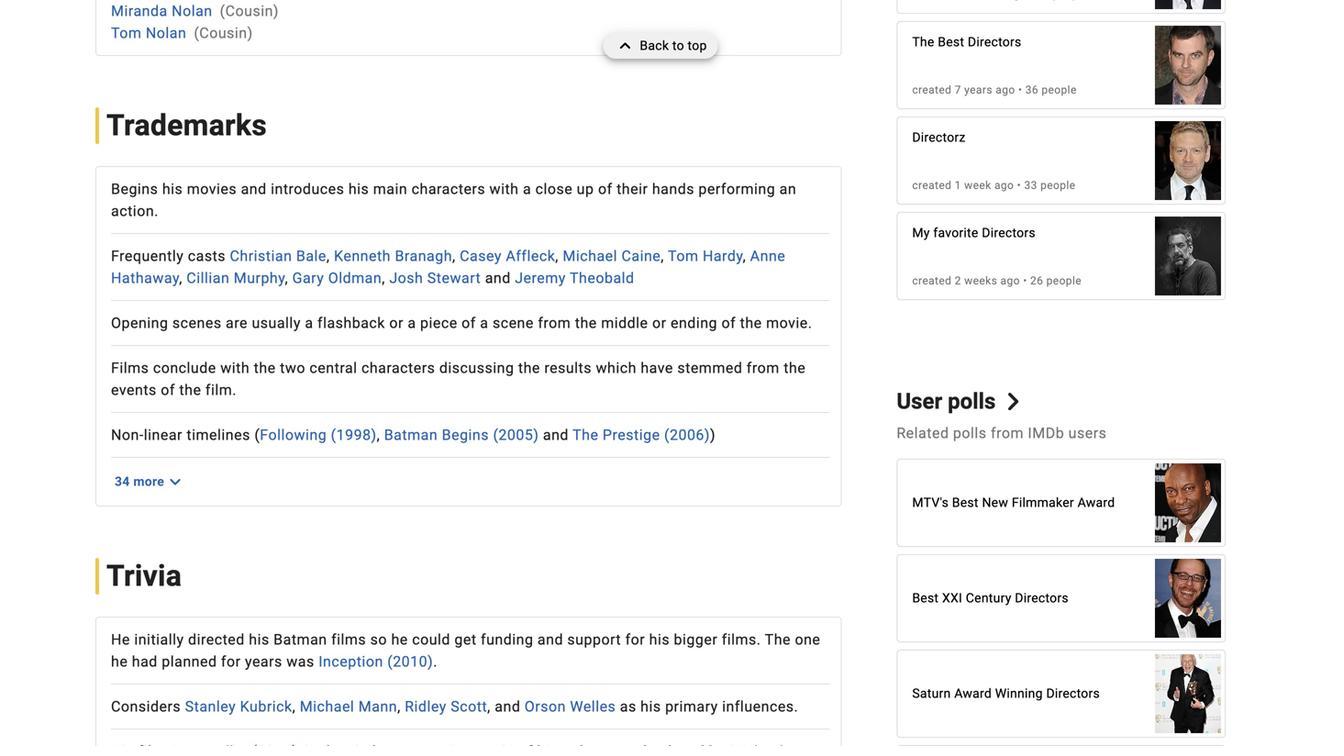 Task type: vqa. For each thing, say whether or not it's contained in the screenshot.


Task type: describe. For each thing, give the bounding box(es) containing it.
ridley
[[405, 698, 447, 716]]

the left movie.
[[740, 315, 762, 332]]

, left orson
[[487, 698, 491, 716]]

, left the batman begins (2005) link
[[377, 426, 380, 444]]

batman inside he initially directed his batman films so he could get funding and support for his bigger films. the one he had planned for years was
[[274, 631, 327, 649]]

funding
[[481, 631, 534, 649]]

• for directorz
[[1017, 179, 1021, 192]]

0 vertical spatial award
[[1078, 495, 1115, 510]]

of right ending
[[722, 315, 736, 332]]

ago for favorite
[[1001, 274, 1020, 287]]

miranda
[[111, 3, 168, 20]]

mann
[[359, 698, 397, 716]]

.
[[433, 653, 438, 671]]

people for my favorite directors
[[1047, 274, 1082, 287]]

34 more button
[[111, 465, 186, 499]]

1
[[955, 179, 962, 192]]

welles
[[570, 698, 616, 716]]

, cillian murphy , gary oldman , josh stewart and jeremy theobald
[[179, 270, 635, 287]]

bigger
[[674, 631, 718, 649]]

user polls link
[[897, 388, 1022, 415]]

and inside he initially directed his batman films so he could get funding and support for his bigger films. the one he had planned for years was
[[538, 631, 563, 649]]

imdb
[[1028, 424, 1065, 442]]

, left josh
[[382, 270, 385, 287]]

kenneth
[[334, 248, 391, 265]]

stanley
[[185, 698, 236, 716]]

kenneth branagh image
[[1155, 112, 1221, 210]]

frequently
[[111, 248, 184, 265]]

are
[[226, 315, 248, 332]]

, down was
[[292, 698, 296, 716]]

2
[[955, 274, 962, 287]]

related polls from imdb users
[[897, 424, 1107, 442]]

the down movie.
[[784, 359, 806, 377]]

josh stewart link
[[389, 270, 481, 287]]

the inside he initially directed his batman films so he could get funding and support for his bigger films. the one he had planned for years was
[[765, 631, 791, 649]]

affleck
[[506, 248, 555, 265]]

1 vertical spatial nolan
[[146, 25, 187, 42]]

the left the middle
[[575, 315, 597, 332]]

his left bigger
[[649, 631, 670, 649]]

0 vertical spatial from
[[538, 315, 571, 332]]

directors right 'century'
[[1015, 590, 1069, 606]]

he
[[111, 631, 130, 649]]

influences.
[[722, 698, 799, 716]]

linear
[[144, 426, 183, 444]]

0 vertical spatial nolan
[[172, 3, 213, 20]]

expand less image
[[614, 33, 640, 59]]

saturn award winning directors link
[[898, 645, 1225, 743]]

prestige
[[603, 426, 660, 444]]

considers stanley kubrick , michael mann , ridley scott , and orson welles as his primary influences.
[[111, 698, 799, 716]]

favorite
[[934, 225, 979, 240]]

central
[[310, 359, 357, 377]]

weeks
[[965, 274, 998, 287]]

• for my favorite directors
[[1023, 274, 1028, 287]]

back to top button
[[603, 33, 718, 59]]

, up jeremy
[[555, 248, 559, 265]]

the left results
[[518, 359, 540, 377]]

, up stewart
[[452, 248, 456, 265]]

1 vertical spatial tom
[[668, 248, 699, 265]]

1 vertical spatial (cousin)
[[194, 25, 253, 42]]

main
[[373, 181, 408, 198]]

created 1 week ago • 33 people
[[913, 179, 1076, 192]]

people for directorz
[[1041, 179, 1076, 192]]

kenneth branagh link
[[334, 248, 452, 265]]

week
[[965, 179, 992, 192]]

inception (2010) link
[[319, 653, 433, 671]]

up
[[577, 181, 594, 198]]

jeremy
[[515, 270, 566, 287]]

his left main
[[349, 181, 369, 198]]

0 vertical spatial batman
[[384, 426, 438, 444]]

close
[[536, 181, 573, 198]]

orson
[[525, 698, 566, 716]]

casts
[[188, 248, 226, 265]]

caine
[[622, 248, 661, 265]]

piece
[[420, 315, 458, 332]]

scott
[[451, 698, 487, 716]]

trivia link
[[95, 558, 217, 595]]

ending
[[671, 315, 718, 332]]

events
[[111, 382, 157, 399]]

opening scenes are usually a flashback or a piece of a scene from the middle or ending of the movie.
[[111, 315, 813, 332]]

the left 'two'
[[254, 359, 276, 377]]

timelines
[[187, 426, 250, 444]]

1 vertical spatial michael
[[300, 698, 355, 716]]

mtv's best new filmmaker award
[[913, 495, 1115, 510]]

directed
[[188, 631, 245, 649]]

frequently casts christian bale , kenneth branagh , casey affleck , michael caine , tom hardy ,
[[111, 248, 750, 265]]

his right as
[[641, 698, 661, 716]]

flashback
[[318, 315, 385, 332]]

performing
[[699, 181, 776, 198]]

polls for user
[[948, 388, 996, 414]]

michael mann link
[[300, 698, 397, 716]]

, up gary oldman link
[[327, 248, 330, 265]]

trivia
[[106, 559, 182, 594]]

with inside films conclude with the two central characters discussing the results which have stemmed from the events of the film.
[[220, 359, 250, 377]]

have
[[641, 359, 673, 377]]

christian
[[230, 248, 292, 265]]

created 7 years ago • 36 people
[[913, 84, 1077, 96]]

of inside films conclude with the two central characters discussing the results which have stemmed from the events of the film.
[[161, 382, 175, 399]]

0 horizontal spatial award
[[955, 686, 992, 701]]

years inside he initially directed his batman films so he could get funding and support for his bigger films. the one he had planned for years was
[[245, 653, 282, 671]]

an
[[780, 181, 797, 198]]

(1998)
[[331, 426, 377, 444]]

users
[[1069, 424, 1107, 442]]

)
[[710, 426, 716, 444]]

0 vertical spatial (cousin)
[[220, 3, 279, 20]]

34 more
[[115, 474, 164, 489]]

stemmed
[[678, 359, 743, 377]]

non-linear timelines ( following (1998) , batman begins (2005) and the prestige (2006) )
[[111, 426, 716, 444]]

2 vertical spatial from
[[991, 424, 1024, 442]]

anne hathaway
[[111, 248, 786, 287]]

characters inside "begins his movies and introduces his main characters with a close up of their hands performing an action."
[[412, 181, 486, 198]]

josh
[[389, 270, 423, 287]]

user polls
[[897, 388, 996, 414]]

movies
[[187, 181, 237, 198]]

kubrick
[[240, 698, 292, 716]]



Task type: locate. For each thing, give the bounding box(es) containing it.
his right directed
[[249, 631, 270, 649]]

trademarks
[[106, 109, 267, 143]]

2 vertical spatial the
[[765, 631, 791, 649]]

a inside "begins his movies and introduces his main characters with a close up of their hands performing an action."
[[523, 181, 531, 198]]

the
[[575, 315, 597, 332], [740, 315, 762, 332], [254, 359, 276, 377], [518, 359, 540, 377], [784, 359, 806, 377], [179, 382, 201, 399]]

and right (2005)
[[543, 426, 569, 444]]

years right 7
[[965, 84, 993, 96]]

1 vertical spatial for
[[221, 653, 241, 671]]

expand more image
[[164, 471, 186, 493]]

miranda nolan (cousin) tom nolan (cousin)
[[111, 3, 279, 42]]

people right 26 on the top of page
[[1047, 274, 1082, 287]]

his left the movies
[[162, 181, 183, 198]]

polls left chevron right inline icon
[[948, 388, 996, 414]]

2 vertical spatial created
[[913, 274, 952, 287]]

0 vertical spatial polls
[[948, 388, 996, 414]]

ago left "36"
[[996, 84, 1016, 96]]

best for mtv's
[[952, 495, 979, 510]]

• for the best directors
[[1019, 84, 1023, 96]]

stewart
[[427, 270, 481, 287]]

people right the 33
[[1041, 179, 1076, 192]]

2 vertical spatial ago
[[1001, 274, 1020, 287]]

a
[[523, 181, 531, 198], [305, 315, 313, 332], [408, 315, 416, 332], [480, 315, 489, 332]]

anne
[[750, 248, 786, 265]]

planned
[[162, 653, 217, 671]]

ago for best
[[996, 84, 1016, 96]]

1 horizontal spatial with
[[490, 181, 519, 198]]

for right support on the left bottom of the page
[[625, 631, 645, 649]]

,
[[327, 248, 330, 265], [452, 248, 456, 265], [555, 248, 559, 265], [661, 248, 664, 265], [743, 248, 746, 265], [179, 270, 182, 287], [285, 270, 288, 287], [382, 270, 385, 287], [377, 426, 380, 444], [292, 698, 296, 716], [397, 698, 401, 716], [487, 698, 491, 716]]

1 horizontal spatial or
[[652, 315, 667, 332]]

1 vertical spatial begins
[[442, 426, 489, 444]]

best xxi century directors link
[[898, 549, 1225, 647]]

a left the scene
[[480, 315, 489, 332]]

with
[[490, 181, 519, 198], [220, 359, 250, 377]]

1 vertical spatial with
[[220, 359, 250, 377]]

non-
[[111, 426, 144, 444]]

of right piece
[[462, 315, 476, 332]]

begins left (2005)
[[442, 426, 489, 444]]

36
[[1026, 84, 1039, 96]]

which
[[596, 359, 637, 377]]

• left the 33
[[1017, 179, 1021, 192]]

from right the scene
[[538, 315, 571, 332]]

discussing
[[439, 359, 514, 377]]

1 horizontal spatial years
[[965, 84, 993, 96]]

and down casey affleck link
[[485, 270, 511, 287]]

nolan down "miranda nolan" button
[[146, 25, 187, 42]]

created left 2
[[913, 274, 952, 287]]

, left anne
[[743, 248, 746, 265]]

ago left 26 on the top of page
[[1001, 274, 1020, 287]]

get
[[455, 631, 477, 649]]

michael up 'theobald'
[[563, 248, 618, 265]]

mtv's
[[913, 495, 949, 510]]

the left the prestige
[[573, 426, 599, 444]]

2 or from the left
[[652, 315, 667, 332]]

new
[[982, 495, 1009, 510]]

(cousin) down "miranda nolan" button
[[194, 25, 253, 42]]

1 created from the top
[[913, 84, 952, 96]]

2 horizontal spatial the
[[913, 34, 935, 50]]

1 vertical spatial award
[[955, 686, 992, 701]]

christian bale link
[[230, 248, 327, 265]]

1 horizontal spatial for
[[625, 631, 645, 649]]

created left 7
[[913, 84, 952, 96]]

1 horizontal spatial the
[[765, 631, 791, 649]]

created for the
[[913, 84, 952, 96]]

0 horizontal spatial for
[[221, 653, 241, 671]]

0 vertical spatial ago
[[996, 84, 1016, 96]]

0 vertical spatial for
[[625, 631, 645, 649]]

1 vertical spatial people
[[1041, 179, 1076, 192]]

with left close
[[490, 181, 519, 198]]

user
[[897, 388, 943, 414]]

the
[[913, 34, 935, 50], [573, 426, 599, 444], [765, 631, 791, 649]]

1 vertical spatial best
[[952, 495, 979, 510]]

0 vertical spatial the
[[913, 34, 935, 50]]

0 horizontal spatial years
[[245, 653, 282, 671]]

0 horizontal spatial begins
[[111, 181, 158, 198]]

batman
[[384, 426, 438, 444], [274, 631, 327, 649]]

begins his movies and introduces his main characters with a close up of their hands performing an action.
[[111, 181, 797, 220]]

33
[[1025, 179, 1038, 192]]

a left close
[[523, 181, 531, 198]]

best inside the best xxi century directors link
[[913, 590, 939, 606]]

1 vertical spatial polls
[[953, 424, 987, 442]]

the down the conclude
[[179, 382, 201, 399]]

0 horizontal spatial he
[[111, 653, 128, 671]]

inception
[[319, 653, 383, 671]]

(
[[254, 426, 260, 444]]

0 vertical spatial begins
[[111, 181, 158, 198]]

characters right main
[[412, 181, 486, 198]]

best left xxi
[[913, 590, 939, 606]]

the left one
[[765, 631, 791, 649]]

michael left mann
[[300, 698, 355, 716]]

1 vertical spatial ago
[[995, 179, 1014, 192]]

directorz
[[913, 130, 966, 145]]

0 vertical spatial people
[[1042, 84, 1077, 96]]

primary
[[665, 698, 718, 716]]

of down the conclude
[[161, 382, 175, 399]]

and inside "begins his movies and introduces his main characters with a close up of their hands performing an action."
[[241, 181, 267, 198]]

, left ridley
[[397, 698, 401, 716]]

todd phillips image
[[1155, 207, 1221, 305]]

1 or from the left
[[389, 315, 404, 332]]

0 vertical spatial he
[[391, 631, 408, 649]]

0 horizontal spatial michael
[[300, 698, 355, 716]]

a right usually
[[305, 315, 313, 332]]

1 vertical spatial years
[[245, 653, 282, 671]]

polls inside user polls link
[[948, 388, 996, 414]]

for down directed
[[221, 653, 241, 671]]

0 horizontal spatial batman
[[274, 631, 327, 649]]

, left cillian
[[179, 270, 182, 287]]

their
[[617, 181, 648, 198]]

(cousin) right "miranda nolan" button
[[220, 3, 279, 20]]

, left tom hardy link
[[661, 248, 664, 265]]

award right "filmmaker"
[[1078, 495, 1115, 510]]

from down movie.
[[747, 359, 780, 377]]

1 horizontal spatial begins
[[442, 426, 489, 444]]

best inside the mtv's best new filmmaker award link
[[952, 495, 979, 510]]

• left "36"
[[1019, 84, 1023, 96]]

paul thomas anderson image
[[1155, 16, 1221, 114]]

hathaway
[[111, 270, 179, 287]]

he right so
[[391, 631, 408, 649]]

or left piece
[[389, 315, 404, 332]]

batman right (1998)
[[384, 426, 438, 444]]

filmmaker
[[1012, 495, 1075, 510]]

back
[[640, 38, 669, 53]]

ethan coen image
[[1155, 549, 1221, 647]]

hardy
[[703, 248, 743, 265]]

middle
[[601, 315, 648, 332]]

usually
[[252, 315, 301, 332]]

top
[[688, 38, 707, 53]]

(cousin)
[[220, 3, 279, 20], [194, 25, 253, 42]]

1 horizontal spatial tom
[[668, 248, 699, 265]]

ridley scott link
[[405, 698, 487, 716]]

my
[[913, 225, 930, 240]]

polls down user polls link
[[953, 424, 987, 442]]

tom inside miranda nolan (cousin) tom nolan (cousin)
[[111, 25, 142, 42]]

0 horizontal spatial from
[[538, 315, 571, 332]]

0 vertical spatial characters
[[412, 181, 486, 198]]

award right saturn
[[955, 686, 992, 701]]

opening
[[111, 315, 168, 332]]

the prestige (2006) link
[[573, 426, 710, 444]]

26
[[1031, 274, 1044, 287]]

characters inside films conclude with the two central characters discussing the results which have stemmed from the events of the film.
[[362, 359, 435, 377]]

and right the movies
[[241, 181, 267, 198]]

• left 26 on the top of page
[[1023, 274, 1028, 287]]

scene
[[493, 315, 534, 332]]

gary
[[292, 270, 324, 287]]

from down chevron right inline icon
[[991, 424, 1024, 442]]

nolan up tom nolan button
[[172, 3, 213, 20]]

years left was
[[245, 653, 282, 671]]

34
[[115, 474, 130, 489]]

begins up action.
[[111, 181, 158, 198]]

0 vertical spatial years
[[965, 84, 993, 96]]

so
[[370, 631, 387, 649]]

from inside films conclude with the two central characters discussing the results which have stemmed from the events of the film.
[[747, 359, 780, 377]]

mel brooks image
[[1155, 645, 1221, 743]]

0 vertical spatial created
[[913, 84, 952, 96]]

1 vertical spatial •
[[1017, 179, 1021, 192]]

0 horizontal spatial or
[[389, 315, 404, 332]]

1 vertical spatial the
[[573, 426, 599, 444]]

of right up
[[598, 181, 613, 198]]

tom down miranda
[[111, 25, 142, 42]]

he down he
[[111, 653, 128, 671]]

ago
[[996, 84, 1016, 96], [995, 179, 1014, 192], [1001, 274, 1020, 287]]

2 horizontal spatial from
[[991, 424, 1024, 442]]

begins inside "begins his movies and introduces his main characters with a close up of their hands performing an action."
[[111, 181, 158, 198]]

0 horizontal spatial tom
[[111, 25, 142, 42]]

films.
[[722, 631, 761, 649]]

directors right winning
[[1047, 686, 1100, 701]]

best up 7
[[938, 34, 965, 50]]

people for the best directors
[[1042, 84, 1077, 96]]

, left gary
[[285, 270, 288, 287]]

polls for related
[[953, 424, 987, 442]]

created for my
[[913, 274, 952, 287]]

2 vertical spatial •
[[1023, 274, 1028, 287]]

directors up created 7 years ago • 36 people at the right top
[[968, 34, 1022, 50]]

following
[[260, 426, 327, 444]]

characters down piece
[[362, 359, 435, 377]]

initially
[[134, 631, 184, 649]]

best for the
[[938, 34, 965, 50]]

inception (2010) .
[[319, 653, 438, 671]]

back to top
[[640, 38, 707, 53]]

with up film. on the left of page
[[220, 359, 250, 377]]

award
[[1078, 495, 1115, 510], [955, 686, 992, 701]]

created left the 1
[[913, 179, 952, 192]]

of inside "begins his movies and introduces his main characters with a close up of their hands performing an action."
[[598, 181, 613, 198]]

casey
[[460, 248, 502, 265]]

a left piece
[[408, 315, 416, 332]]

years
[[965, 84, 993, 96], [245, 653, 282, 671]]

jeremy theobald link
[[515, 270, 635, 287]]

2 created from the top
[[913, 179, 952, 192]]

winning
[[995, 686, 1043, 701]]

7
[[955, 84, 962, 96]]

considers
[[111, 698, 181, 716]]

the up created 7 years ago • 36 people at the right top
[[913, 34, 935, 50]]

action.
[[111, 203, 159, 220]]

oldman
[[328, 270, 382, 287]]

tom left hardy
[[668, 248, 699, 265]]

0 vertical spatial •
[[1019, 84, 1023, 96]]

0 horizontal spatial with
[[220, 359, 250, 377]]

people right "36"
[[1042, 84, 1077, 96]]

1 vertical spatial from
[[747, 359, 780, 377]]

1 horizontal spatial batman
[[384, 426, 438, 444]]

or left ending
[[652, 315, 667, 332]]

murphy
[[234, 270, 285, 287]]

john singleton at an event for abduction (2011) image
[[1155, 454, 1221, 552]]

(2010)
[[387, 653, 433, 671]]

1 vertical spatial he
[[111, 653, 128, 671]]

2 vertical spatial best
[[913, 590, 939, 606]]

1 horizontal spatial michael
[[563, 248, 618, 265]]

and left orson
[[495, 698, 521, 716]]

0 horizontal spatial the
[[573, 426, 599, 444]]

could
[[412, 631, 451, 649]]

chevron right inline image
[[1005, 393, 1022, 410]]

and right funding
[[538, 631, 563, 649]]

related
[[897, 424, 949, 442]]

begins
[[111, 181, 158, 198], [442, 426, 489, 444]]

1 vertical spatial characters
[[362, 359, 435, 377]]

hands
[[652, 181, 695, 198]]

2 vertical spatial people
[[1047, 274, 1082, 287]]

with inside "begins his movies and introduces his main characters with a close up of their hands performing an action."
[[490, 181, 519, 198]]

1 vertical spatial created
[[913, 179, 952, 192]]

saturn
[[913, 686, 951, 701]]

1 horizontal spatial he
[[391, 631, 408, 649]]

•
[[1019, 84, 1023, 96], [1017, 179, 1021, 192], [1023, 274, 1028, 287]]

stanley kubrick link
[[185, 698, 292, 716]]

0 vertical spatial with
[[490, 181, 519, 198]]

he initially directed his batman films so he could get funding and support for his bigger films. the one he had planned for years was
[[111, 631, 821, 671]]

directors up 'created 2 weeks ago • 26 people'
[[982, 225, 1036, 240]]

0 vertical spatial best
[[938, 34, 965, 50]]

batman up was
[[274, 631, 327, 649]]

directors
[[968, 34, 1022, 50], [982, 225, 1036, 240], [1015, 590, 1069, 606], [1047, 686, 1100, 701]]

0 vertical spatial tom
[[111, 25, 142, 42]]

1 horizontal spatial award
[[1078, 495, 1115, 510]]

3 created from the top
[[913, 274, 952, 287]]

1 vertical spatial batman
[[274, 631, 327, 649]]

created 2 weeks ago • 26 people
[[913, 274, 1082, 287]]

0 vertical spatial michael
[[563, 248, 618, 265]]

scenes
[[172, 315, 222, 332]]

as
[[620, 698, 637, 716]]

ago right week
[[995, 179, 1014, 192]]

best left new
[[952, 495, 979, 510]]

batman begins (2005) link
[[384, 426, 539, 444]]

1 horizontal spatial from
[[747, 359, 780, 377]]

xxi
[[942, 590, 963, 606]]



